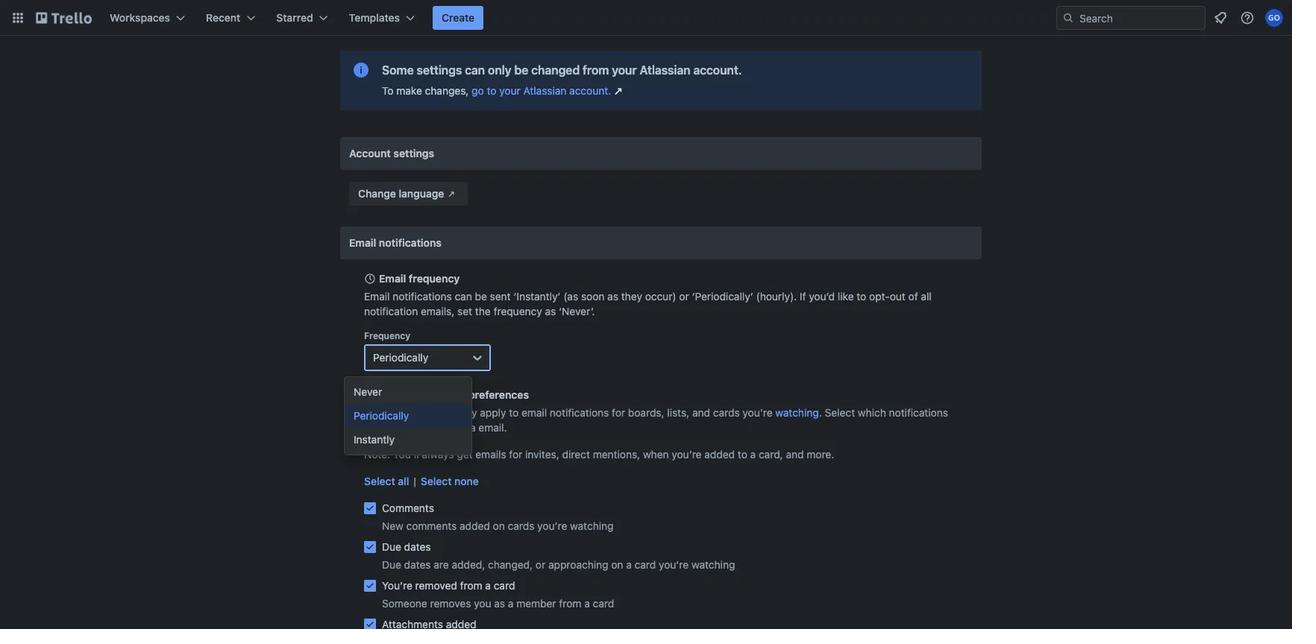 Task type: vqa. For each thing, say whether or not it's contained in the screenshot.
the can inside the EMAIL NOTIFICATIONS CAN BE SENT 'INSTANTLY' (AS SOON AS THEY OCCUR) OR 'PERIODICALLY' (HOURLY). IF YOU'D LIKE TO OPT-OUT OF ALL NOTIFICATION EMAILS, SET THE FREQUENCY AS 'NEVER'.
yes



Task type: locate. For each thing, give the bounding box(es) containing it.
1 horizontal spatial as
[[545, 306, 556, 318]]

notifications up direct
[[550, 407, 609, 419]]

select right .
[[825, 407, 855, 419]]

select right |
[[421, 476, 452, 488]]

0 horizontal spatial like
[[393, 422, 409, 434]]

these preferences only apply to email notifications for boards, lists, and cards you're watching
[[364, 407, 819, 419]]

2 vertical spatial from
[[559, 598, 582, 611]]

if
[[800, 291, 806, 303]]

or
[[679, 291, 689, 303], [536, 559, 546, 572]]

or right occur)
[[679, 291, 689, 303]]

1 vertical spatial atlassian
[[524, 85, 567, 97]]

email notifications
[[349, 237, 442, 249]]

like left opt-
[[838, 291, 854, 303]]

(hourly).
[[756, 291, 797, 303]]

preferences up the receive
[[397, 407, 454, 419]]

periodically down frequency
[[373, 352, 429, 364]]

recent button
[[197, 6, 264, 30]]

0 horizontal spatial you'd
[[364, 422, 390, 434]]

you'd
[[809, 291, 835, 303], [364, 422, 390, 434]]

1 dates from the top
[[404, 542, 431, 554]]

cards right 'lists,'
[[713, 407, 740, 419]]

1 horizontal spatial or
[[679, 291, 689, 303]]

1 horizontal spatial your
[[612, 63, 637, 77]]

all inside email notifications can be sent 'instantly' (as soon as they occur) or 'periodically' (hourly). if you'd like to opt-out of all notification emails, set the frequency as 'never'.
[[921, 291, 932, 303]]

occur)
[[645, 291, 677, 303]]

out
[[890, 291, 906, 303]]

0 vertical spatial settings
[[417, 63, 462, 77]]

you'd right if at the top
[[809, 291, 835, 303]]

.
[[819, 407, 822, 419]]

0 horizontal spatial added
[[460, 521, 490, 533]]

from for member
[[559, 598, 582, 611]]

2 horizontal spatial select
[[825, 407, 855, 419]]

0 horizontal spatial frequency
[[409, 273, 460, 285]]

1 vertical spatial settings
[[394, 147, 435, 160]]

due down new
[[382, 542, 401, 554]]

0 horizontal spatial preferences
[[397, 407, 454, 419]]

for right emails
[[509, 449, 523, 461]]

0 vertical spatial preferences
[[469, 389, 529, 402]]

from right changed
[[583, 63, 609, 77]]

'never'.
[[559, 306, 595, 318]]

notifications inside . select which notifications you'd like to receive via email.
[[889, 407, 949, 419]]

email for email notification preferences
[[379, 389, 406, 402]]

mentions,
[[593, 449, 641, 461]]

all left |
[[398, 476, 409, 488]]

boards,
[[628, 407, 665, 419]]

can up set at the left of page
[[455, 291, 472, 303]]

notifications down email frequency
[[393, 291, 452, 303]]

(as
[[564, 291, 579, 303]]

0 vertical spatial on
[[493, 521, 505, 533]]

or right changed,
[[536, 559, 546, 572]]

1 horizontal spatial watching
[[692, 559, 735, 572]]

removes
[[430, 598, 471, 611]]

notifications right which
[[889, 407, 949, 419]]

1 vertical spatial you'd
[[364, 422, 390, 434]]

from right member
[[559, 598, 582, 611]]

soon
[[581, 291, 605, 303]]

0 vertical spatial as
[[608, 291, 619, 303]]

a right approaching
[[626, 559, 632, 572]]

for left boards,
[[612, 407, 626, 419]]

open information menu image
[[1241, 10, 1255, 25]]

1 vertical spatial card
[[494, 580, 515, 593]]

a
[[751, 449, 756, 461], [626, 559, 632, 572], [485, 580, 491, 593], [508, 598, 514, 611], [585, 598, 590, 611]]

your down primary element
[[612, 63, 637, 77]]

settings up changes,
[[417, 63, 462, 77]]

gary orlando (garyorlando) image
[[1266, 9, 1284, 27]]

0 vertical spatial card
[[635, 559, 656, 572]]

on up changed,
[[493, 521, 505, 533]]

and right 'lists,'
[[693, 407, 711, 419]]

due
[[382, 542, 401, 554], [382, 559, 401, 572]]

1 horizontal spatial and
[[786, 449, 804, 461]]

0 vertical spatial for
[[612, 407, 626, 419]]

a up you
[[485, 580, 491, 593]]

1 vertical spatial cards
[[508, 521, 535, 533]]

when
[[643, 449, 669, 461]]

preferences up "apply"
[[469, 389, 529, 402]]

2 vertical spatial card
[[593, 598, 614, 611]]

as down the 'instantly' at the top left of page
[[545, 306, 556, 318]]

1 vertical spatial notification
[[409, 389, 466, 402]]

1 vertical spatial your
[[499, 85, 521, 97]]

to left card,
[[738, 449, 748, 461]]

lists,
[[668, 407, 690, 419]]

as right you
[[494, 598, 505, 611]]

1 horizontal spatial like
[[838, 291, 854, 303]]

watching
[[776, 407, 819, 419], [570, 521, 614, 533], [692, 559, 735, 572]]

0 horizontal spatial be
[[475, 291, 487, 303]]

can
[[465, 63, 485, 77], [455, 291, 472, 303]]

1 vertical spatial periodically
[[354, 410, 409, 422]]

select all button
[[364, 475, 409, 490]]

card right approaching
[[635, 559, 656, 572]]

email down email notifications
[[379, 273, 406, 285]]

1 horizontal spatial account.
[[694, 63, 742, 77]]

atlassian down primary element
[[640, 63, 691, 77]]

be up go to your atlassian account. at the top of page
[[515, 63, 529, 77]]

dates down comments
[[404, 542, 431, 554]]

. select which notifications you'd like to receive via email.
[[364, 407, 949, 434]]

0 vertical spatial all
[[921, 291, 932, 303]]

notifications
[[379, 237, 442, 249], [393, 291, 452, 303], [550, 407, 609, 419], [889, 407, 949, 419]]

select down note:
[[364, 476, 395, 488]]

your right the go
[[499, 85, 521, 97]]

account.
[[694, 63, 742, 77], [570, 85, 611, 97]]

2 dates from the top
[[404, 559, 431, 572]]

notifications up email frequency
[[379, 237, 442, 249]]

select none button
[[421, 475, 479, 490]]

to
[[487, 85, 497, 97], [857, 291, 867, 303], [509, 407, 519, 419], [412, 422, 422, 434], [738, 449, 748, 461]]

0 horizontal spatial your
[[499, 85, 521, 97]]

1 horizontal spatial for
[[612, 407, 626, 419]]

0 horizontal spatial select
[[364, 476, 395, 488]]

1 horizontal spatial from
[[559, 598, 582, 611]]

1 vertical spatial be
[[475, 291, 487, 303]]

2 due from the top
[[382, 559, 401, 572]]

only up "via"
[[457, 407, 477, 419]]

workspaces button
[[101, 6, 194, 30]]

1 vertical spatial due
[[382, 559, 401, 572]]

0 vertical spatial or
[[679, 291, 689, 303]]

1 vertical spatial account.
[[570, 85, 611, 97]]

1 due from the top
[[382, 542, 401, 554]]

email up frequency
[[364, 291, 390, 303]]

can inside email notifications can be sent 'instantly' (as soon as they occur) or 'periodically' (hourly). if you'd like to opt-out of all notification emails, set the frequency as 'never'.
[[455, 291, 472, 303]]

1 vertical spatial like
[[393, 422, 409, 434]]

from for changed
[[583, 63, 609, 77]]

added left card,
[[705, 449, 735, 461]]

1 vertical spatial only
[[457, 407, 477, 419]]

dates for due dates
[[404, 542, 431, 554]]

as left they
[[608, 291, 619, 303]]

0 horizontal spatial as
[[494, 598, 505, 611]]

0 vertical spatial due
[[382, 542, 401, 554]]

sent
[[490, 291, 511, 303]]

can up the go
[[465, 63, 485, 77]]

1 horizontal spatial you'd
[[809, 291, 835, 303]]

1 horizontal spatial added
[[705, 449, 735, 461]]

as
[[608, 291, 619, 303], [545, 306, 556, 318], [494, 598, 505, 611]]

1 horizontal spatial select
[[421, 476, 452, 488]]

can for notifications
[[455, 291, 472, 303]]

frequency down sent
[[494, 306, 542, 318]]

email.
[[479, 422, 507, 434]]

only up go to your atlassian account. at the top of page
[[488, 63, 512, 77]]

someone
[[382, 598, 428, 611]]

1 horizontal spatial frequency
[[494, 306, 542, 318]]

on right approaching
[[612, 559, 624, 572]]

recent
[[206, 12, 241, 24]]

card up "someone removes you as a member from a card"
[[494, 580, 515, 593]]

create button
[[433, 6, 484, 30]]

added,
[[452, 559, 485, 572]]

1 vertical spatial dates
[[404, 559, 431, 572]]

1 vertical spatial can
[[455, 291, 472, 303]]

someone removes you as a member from a card
[[382, 598, 614, 611]]

you'd down these
[[364, 422, 390, 434]]

email
[[349, 237, 376, 249], [379, 273, 406, 285], [364, 291, 390, 303], [379, 389, 406, 402]]

like down these
[[393, 422, 409, 434]]

settings
[[417, 63, 462, 77], [394, 147, 435, 160]]

0 vertical spatial dates
[[404, 542, 431, 554]]

1 vertical spatial all
[[398, 476, 409, 488]]

from
[[583, 63, 609, 77], [460, 580, 483, 593], [559, 598, 582, 611]]

and
[[693, 407, 711, 419], [786, 449, 804, 461]]

go to your atlassian account.
[[472, 85, 611, 97]]

1 vertical spatial from
[[460, 580, 483, 593]]

change language
[[358, 188, 444, 200]]

a down approaching
[[585, 598, 590, 611]]

notification up frequency
[[364, 306, 418, 318]]

1 vertical spatial as
[[545, 306, 556, 318]]

1 vertical spatial for
[[509, 449, 523, 461]]

0 vertical spatial account.
[[694, 63, 742, 77]]

email inside email notifications can be sent 'instantly' (as soon as they occur) or 'periodically' (hourly). if you'd like to opt-out of all notification emails, set the frequency as 'never'.
[[364, 291, 390, 303]]

watching link
[[776, 407, 819, 419]]

these
[[364, 407, 394, 419]]

2 horizontal spatial from
[[583, 63, 609, 77]]

0 vertical spatial only
[[488, 63, 512, 77]]

frequency
[[409, 273, 460, 285], [494, 306, 542, 318]]

0 horizontal spatial atlassian
[[524, 85, 567, 97]]

2 horizontal spatial watching
[[776, 407, 819, 419]]

card down approaching
[[593, 598, 614, 611]]

go
[[472, 85, 484, 97]]

some
[[382, 63, 414, 77]]

card
[[635, 559, 656, 572], [494, 580, 515, 593], [593, 598, 614, 611]]

1 horizontal spatial all
[[921, 291, 932, 303]]

1 vertical spatial frequency
[[494, 306, 542, 318]]

0 vertical spatial from
[[583, 63, 609, 77]]

dates down due dates
[[404, 559, 431, 572]]

email up these
[[379, 389, 406, 402]]

1 horizontal spatial preferences
[[469, 389, 529, 402]]

new
[[382, 521, 404, 533]]

frequency up emails,
[[409, 273, 460, 285]]

or inside email notifications can be sent 'instantly' (as soon as they occur) or 'periodically' (hourly). if you'd like to opt-out of all notification emails, set the frequency as 'never'.
[[679, 291, 689, 303]]

be up the
[[475, 291, 487, 303]]

atlassian
[[640, 63, 691, 77], [524, 85, 567, 97]]

periodically
[[373, 352, 429, 364], [354, 410, 409, 422]]

you'll
[[393, 449, 419, 461]]

settings up change language link
[[394, 147, 435, 160]]

you'd inside email notifications can be sent 'instantly' (as soon as they occur) or 'periodically' (hourly). if you'd like to opt-out of all notification emails, set the frequency as 'never'.
[[809, 291, 835, 303]]

periodically up instantly
[[354, 410, 409, 422]]

all right 'of'
[[921, 291, 932, 303]]

notification
[[364, 306, 418, 318], [409, 389, 466, 402]]

0 vertical spatial frequency
[[409, 273, 460, 285]]

2 horizontal spatial as
[[608, 291, 619, 303]]

only
[[488, 63, 512, 77], [457, 407, 477, 419]]

1 vertical spatial and
[[786, 449, 804, 461]]

due for due dates are added, changed, or approaching on a card you're watching
[[382, 559, 401, 572]]

to left opt-
[[857, 291, 867, 303]]

1 horizontal spatial only
[[488, 63, 512, 77]]

0 horizontal spatial watching
[[570, 521, 614, 533]]

due up you're
[[382, 559, 401, 572]]

0 horizontal spatial only
[[457, 407, 477, 419]]

preferences
[[469, 389, 529, 402], [397, 407, 454, 419]]

0 vertical spatial you'd
[[809, 291, 835, 303]]

to left the receive
[[412, 422, 422, 434]]

cards up changed,
[[508, 521, 535, 533]]

to make changes,
[[382, 85, 472, 97]]

notification up the receive
[[409, 389, 466, 402]]

0 vertical spatial and
[[693, 407, 711, 419]]

0 horizontal spatial or
[[536, 559, 546, 572]]

from down added,
[[460, 580, 483, 593]]

atlassian down changed
[[524, 85, 567, 97]]

0 vertical spatial watching
[[776, 407, 819, 419]]

0 vertical spatial notification
[[364, 306, 418, 318]]

1 horizontal spatial cards
[[713, 407, 740, 419]]

and right card,
[[786, 449, 804, 461]]

1 horizontal spatial card
[[593, 598, 614, 611]]

added up added,
[[460, 521, 490, 533]]

can for settings
[[465, 63, 485, 77]]

1 vertical spatial preferences
[[397, 407, 454, 419]]

some settings can only be changed from your atlassian account.
[[382, 63, 742, 77]]

0 vertical spatial like
[[838, 291, 854, 303]]

0 vertical spatial atlassian
[[640, 63, 691, 77]]

1 horizontal spatial on
[[612, 559, 624, 572]]

comments
[[406, 521, 457, 533]]

email down the 'change'
[[349, 237, 376, 249]]

0 vertical spatial can
[[465, 63, 485, 77]]

templates button
[[340, 6, 424, 30]]

account
[[349, 147, 391, 160]]

be
[[515, 63, 529, 77], [475, 291, 487, 303]]



Task type: describe. For each thing, give the bounding box(es) containing it.
you're removed from a card
[[382, 580, 515, 593]]

instantly
[[354, 434, 395, 446]]

frequency
[[364, 331, 411, 341]]

select inside . select which notifications you'd like to receive via email.
[[825, 407, 855, 419]]

approaching
[[549, 559, 609, 572]]

back to home image
[[36, 6, 92, 30]]

notification inside email notifications can be sent 'instantly' (as soon as they occur) or 'periodically' (hourly). if you'd like to opt-out of all notification emails, set the frequency as 'never'.
[[364, 306, 418, 318]]

select all | select none
[[364, 476, 479, 488]]

change
[[358, 188, 396, 200]]

primary element
[[0, 0, 1293, 36]]

0 horizontal spatial cards
[[508, 521, 535, 533]]

0 vertical spatial cards
[[713, 407, 740, 419]]

you'd inside . select which notifications you'd like to receive via email.
[[364, 422, 390, 434]]

starred
[[276, 12, 313, 24]]

like inside . select which notifications you'd like to receive via email.
[[393, 422, 409, 434]]

email for email frequency
[[379, 273, 406, 285]]

email for email notifications can be sent 'instantly' (as soon as they occur) or 'periodically' (hourly). if you'd like to opt-out of all notification emails, set the frequency as 'never'.
[[364, 291, 390, 303]]

0 vertical spatial added
[[705, 449, 735, 461]]

search image
[[1063, 12, 1075, 24]]

be inside email notifications can be sent 'instantly' (as soon as they occur) or 'periodically' (hourly). if you'd like to opt-out of all notification emails, set the frequency as 'never'.
[[475, 291, 487, 303]]

are
[[434, 559, 449, 572]]

dates for due dates are added, changed, or approaching on a card you're watching
[[404, 559, 431, 572]]

the
[[475, 306, 491, 318]]

get
[[457, 449, 473, 461]]

email notification preferences
[[379, 389, 529, 402]]

email frequency
[[379, 273, 460, 285]]

like inside email notifications can be sent 'instantly' (as soon as they occur) or 'periodically' (hourly). if you'd like to opt-out of all notification emails, set the frequency as 'never'.
[[838, 291, 854, 303]]

a left card,
[[751, 449, 756, 461]]

0 horizontal spatial on
[[493, 521, 505, 533]]

via
[[462, 422, 476, 434]]

a left member
[[508, 598, 514, 611]]

which
[[858, 407, 887, 419]]

email for email notifications
[[349, 237, 376, 249]]

apply
[[480, 407, 506, 419]]

|
[[414, 476, 416, 488]]

they
[[622, 291, 643, 303]]

0 horizontal spatial for
[[509, 449, 523, 461]]

card,
[[759, 449, 783, 461]]

receive
[[425, 422, 459, 434]]

1 vertical spatial on
[[612, 559, 624, 572]]

settings for account
[[394, 147, 435, 160]]

0 horizontal spatial and
[[693, 407, 711, 419]]

notifications inside email notifications can be sent 'instantly' (as soon as they occur) or 'periodically' (hourly). if you'd like to opt-out of all notification emails, set the frequency as 'never'.
[[393, 291, 452, 303]]

due for due dates
[[382, 542, 401, 554]]

create
[[442, 12, 475, 24]]

0 vertical spatial your
[[612, 63, 637, 77]]

removed
[[415, 580, 457, 593]]

none
[[455, 476, 479, 488]]

never
[[354, 386, 382, 399]]

0 notifications image
[[1212, 9, 1230, 27]]

you're
[[382, 580, 413, 593]]

more.
[[807, 449, 835, 461]]

make
[[397, 85, 422, 97]]

go to your atlassian account. link
[[472, 84, 626, 99]]

1 vertical spatial or
[[536, 559, 546, 572]]

set
[[458, 306, 473, 318]]

due dates are added, changed, or approaching on a card you're watching
[[382, 559, 735, 572]]

member
[[517, 598, 557, 611]]

emails,
[[421, 306, 455, 318]]

due dates
[[382, 542, 431, 554]]

to inside . select which notifications you'd like to receive via email.
[[412, 422, 422, 434]]

opt-
[[870, 291, 890, 303]]

changed
[[532, 63, 580, 77]]

'periodically'
[[692, 291, 754, 303]]

2 vertical spatial as
[[494, 598, 505, 611]]

frequency inside email notifications can be sent 'instantly' (as soon as they occur) or 'periodically' (hourly). if you'd like to opt-out of all notification emails, set the frequency as 'never'.
[[494, 306, 542, 318]]

settings for some
[[417, 63, 462, 77]]

1 horizontal spatial atlassian
[[640, 63, 691, 77]]

comments
[[382, 503, 434, 515]]

to
[[382, 85, 394, 97]]

0 vertical spatial be
[[515, 63, 529, 77]]

Search field
[[1075, 7, 1205, 29]]

changed,
[[488, 559, 533, 572]]

changes,
[[425, 85, 469, 97]]

0 horizontal spatial all
[[398, 476, 409, 488]]

of
[[909, 291, 919, 303]]

note:
[[364, 449, 390, 461]]

new comments added on cards you're watching
[[382, 521, 614, 533]]

account settings
[[349, 147, 435, 160]]

1 vertical spatial watching
[[570, 521, 614, 533]]

to left email
[[509, 407, 519, 419]]

invites,
[[526, 449, 560, 461]]

always
[[422, 449, 454, 461]]

2 vertical spatial watching
[[692, 559, 735, 572]]

workspaces
[[110, 12, 170, 24]]

you
[[474, 598, 492, 611]]

note: you'll always get emails for invites, direct mentions, when you're added to a card, and more.
[[364, 449, 835, 461]]

0 horizontal spatial from
[[460, 580, 483, 593]]

emails
[[476, 449, 507, 461]]

starred button
[[267, 6, 337, 30]]

0 horizontal spatial account.
[[570, 85, 611, 97]]

language
[[399, 188, 444, 200]]

to right the go
[[487, 85, 497, 97]]

templates
[[349, 12, 400, 24]]

0 horizontal spatial card
[[494, 580, 515, 593]]

sm image
[[444, 187, 459, 202]]

direct
[[562, 449, 590, 461]]

0 vertical spatial periodically
[[373, 352, 429, 364]]

email
[[522, 407, 547, 419]]

2 horizontal spatial card
[[635, 559, 656, 572]]

'instantly'
[[514, 291, 561, 303]]

email notifications can be sent 'instantly' (as soon as they occur) or 'periodically' (hourly). if you'd like to opt-out of all notification emails, set the frequency as 'never'.
[[364, 291, 932, 318]]

1 vertical spatial added
[[460, 521, 490, 533]]

to inside email notifications can be sent 'instantly' (as soon as they occur) or 'periodically' (hourly). if you'd like to opt-out of all notification emails, set the frequency as 'never'.
[[857, 291, 867, 303]]

change language link
[[349, 182, 468, 206]]

atlassian inside go to your atlassian account. link
[[524, 85, 567, 97]]



